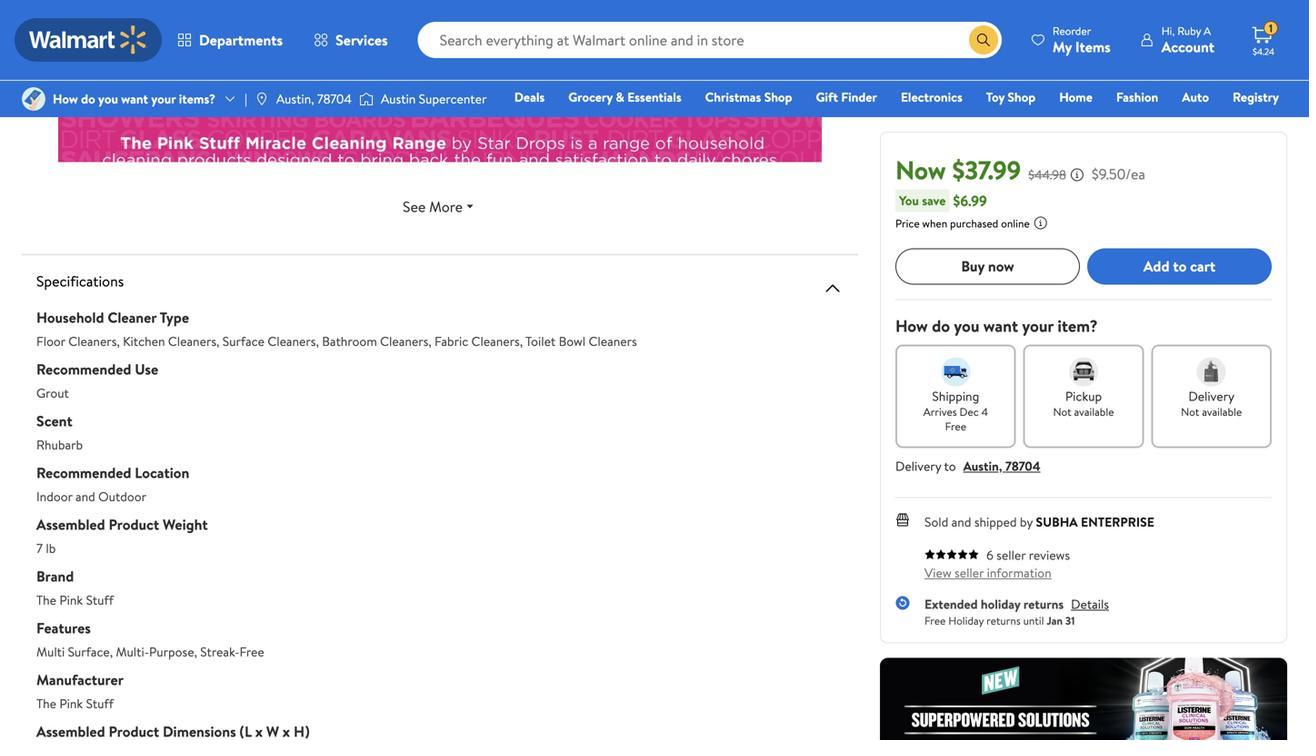 Task type: locate. For each thing, give the bounding box(es) containing it.
0 vertical spatial to
[[1173, 256, 1187, 276]]

not down intent image for delivery
[[1181, 404, 1199, 420]]

free inside shipping arrives dec 4 free
[[945, 419, 966, 434]]

cleaners, down household
[[68, 333, 120, 350]]

free down shipping at the bottom right of page
[[945, 419, 966, 434]]

grocery
[[568, 88, 613, 106]]

seller
[[997, 547, 1026, 564], [955, 564, 984, 582]]

delivery for to
[[895, 458, 941, 475]]

2 not from the left
[[1181, 404, 1199, 420]]

$44.98
[[1028, 166, 1066, 184]]

0 vertical spatial want
[[121, 90, 148, 108]]

0 vertical spatial pink
[[59, 592, 83, 610]]

$37.99
[[952, 152, 1021, 188]]

1 vertical spatial recommended
[[36, 463, 131, 483]]

lb
[[46, 540, 56, 558]]

0 vertical spatial you
[[98, 90, 118, 108]]

walmart+ link
[[1217, 113, 1287, 132]]

0 horizontal spatial not
[[1053, 404, 1072, 420]]

view
[[925, 564, 952, 582]]

services button
[[298, 18, 403, 62]]

78704 up by
[[1005, 458, 1041, 475]]

austin, right |
[[276, 90, 314, 108]]

0 vertical spatial recommended
[[36, 360, 131, 380]]

you
[[98, 90, 118, 108], [954, 315, 980, 338]]

1 horizontal spatial to
[[1173, 256, 1187, 276]]

 image for austin supercenter
[[359, 90, 374, 108]]

0 horizontal spatial to
[[944, 458, 956, 475]]

1 vertical spatial your
[[1022, 315, 1054, 338]]

location
[[135, 463, 189, 483]]

view seller information
[[925, 564, 1052, 582]]

returns left 31
[[1024, 596, 1064, 613]]

your left item?
[[1022, 315, 1054, 338]]

to inside button
[[1173, 256, 1187, 276]]

0 vertical spatial free
[[945, 419, 966, 434]]

1 horizontal spatial austin,
[[963, 458, 1002, 475]]

details button
[[1071, 596, 1109, 613]]

0 horizontal spatial want
[[121, 90, 148, 108]]

to left austin, 78704 button
[[944, 458, 956, 475]]

delivery down intent image for delivery
[[1188, 388, 1235, 405]]

seller for information
[[955, 564, 984, 582]]

 image down the walmart image on the left top of page
[[22, 87, 45, 111]]

shop right christmas at the right top of page
[[764, 88, 792, 106]]

not
[[1053, 404, 1072, 420], [1181, 404, 1199, 420]]

do
[[81, 90, 95, 108], [932, 315, 950, 338]]

do up intent image for shipping at the right of the page
[[932, 315, 950, 338]]

price
[[895, 216, 920, 231]]

1 vertical spatial want
[[983, 315, 1018, 338]]

debit
[[1170, 114, 1201, 131]]

1 horizontal spatial do
[[932, 315, 950, 338]]

registry link
[[1225, 87, 1287, 107]]

1 vertical spatial pink
[[59, 695, 83, 713]]

1 horizontal spatial delivery
[[1188, 388, 1235, 405]]

1 vertical spatial austin,
[[963, 458, 1002, 475]]

your for items?
[[151, 90, 176, 108]]

austin, down 4 on the bottom of the page
[[963, 458, 1002, 475]]

shop for toy shop
[[1008, 88, 1036, 106]]

 image
[[254, 92, 269, 106]]

0 vertical spatial and
[[75, 488, 95, 506]]

the
[[36, 592, 56, 610], [36, 695, 56, 713]]

want down the now
[[983, 315, 1018, 338]]

0 horizontal spatial shop
[[764, 88, 792, 106]]

to for delivery
[[944, 458, 956, 475]]

available for delivery
[[1202, 404, 1242, 420]]

1 vertical spatial stuff
[[86, 695, 114, 713]]

services
[[336, 30, 388, 50]]

you
[[899, 192, 919, 209]]

6
[[986, 547, 993, 564]]

free inside extended holiday returns details free holiday returns until jan 31
[[925, 613, 946, 629]]

1 shop from the left
[[764, 88, 792, 106]]

not inside delivery not available
[[1181, 404, 1199, 420]]

and right sold
[[952, 513, 971, 531]]

pink down the brand
[[59, 592, 83, 610]]

auto
[[1182, 88, 1209, 106]]

0 horizontal spatial 78704
[[317, 90, 352, 108]]

0 horizontal spatial available
[[1074, 404, 1114, 420]]

see more button
[[36, 189, 844, 225]]

3 cleaners, from the left
[[268, 333, 319, 350]]

intent image for delivery image
[[1197, 358, 1226, 387]]

the down the brand
[[36, 592, 56, 610]]

1 horizontal spatial your
[[1022, 315, 1054, 338]]

cleaners, left fabric
[[380, 333, 432, 350]]

0 vertical spatial delivery
[[1188, 388, 1235, 405]]

christmas shop
[[705, 88, 792, 106]]

one
[[1140, 114, 1167, 131]]

0 horizontal spatial austin,
[[276, 90, 314, 108]]

1 horizontal spatial you
[[954, 315, 980, 338]]

1 vertical spatial do
[[932, 315, 950, 338]]

price when purchased online
[[895, 216, 1030, 231]]

cleaners,
[[68, 333, 120, 350], [168, 333, 219, 350], [268, 333, 319, 350], [380, 333, 432, 350], [471, 333, 523, 350]]

you for how do you want your item?
[[954, 315, 980, 338]]

christmas
[[705, 88, 761, 106]]

product
[[109, 515, 159, 535]]

1 vertical spatial to
[[944, 458, 956, 475]]

free left holiday on the right of page
[[925, 613, 946, 629]]

1 available from the left
[[1074, 404, 1114, 420]]

want
[[121, 90, 148, 108], [983, 315, 1018, 338]]

shop right toy
[[1008, 88, 1036, 106]]

1 horizontal spatial seller
[[997, 547, 1026, 564]]

 image left austin
[[359, 90, 374, 108]]

legal information image
[[1033, 216, 1048, 230]]

holiday
[[948, 613, 984, 629]]

items?
[[179, 90, 215, 108]]

2 vertical spatial free
[[240, 644, 264, 661]]

surface,
[[68, 644, 113, 661]]

recommended up grout
[[36, 360, 131, 380]]

78704 down services dropdown button
[[317, 90, 352, 108]]

enterprise
[[1081, 513, 1154, 531]]

2 pink from the top
[[59, 695, 83, 713]]

sold
[[925, 513, 948, 531]]

free right purpose,
[[240, 644, 264, 661]]

0 horizontal spatial and
[[75, 488, 95, 506]]

1 stuff from the top
[[86, 592, 114, 610]]

do down the walmart image on the left top of page
[[81, 90, 95, 108]]

search icon image
[[976, 33, 991, 47]]

more
[[429, 197, 463, 217]]

the down manufacturer
[[36, 695, 56, 713]]

you up intent image for shipping at the right of the page
[[954, 315, 980, 338]]

stuff down manufacturer
[[86, 695, 114, 713]]

available down intent image for pickup
[[1074, 404, 1114, 420]]

1 vertical spatial free
[[925, 613, 946, 629]]

cleaners, right surface
[[268, 333, 319, 350]]

1 vertical spatial the
[[36, 695, 56, 713]]

intent image for shipping image
[[941, 358, 970, 387]]

auto link
[[1174, 87, 1217, 107]]

type
[[160, 308, 189, 328]]

1 horizontal spatial shop
[[1008, 88, 1036, 106]]

1 horizontal spatial want
[[983, 315, 1018, 338]]

0 vertical spatial how
[[53, 90, 78, 108]]

manufacturer
[[36, 670, 124, 690]]

austin,
[[276, 90, 314, 108], [963, 458, 1002, 475]]

recommended down rhubarb
[[36, 463, 131, 483]]

available inside delivery not available
[[1202, 404, 1242, 420]]

grocery & essentials link
[[560, 87, 690, 107]]

0 vertical spatial austin,
[[276, 90, 314, 108]]

you down the walmart image on the left top of page
[[98, 90, 118, 108]]

pink down manufacturer
[[59, 695, 83, 713]]

0 horizontal spatial how
[[53, 90, 78, 108]]

0 vertical spatial do
[[81, 90, 95, 108]]

2 available from the left
[[1202, 404, 1242, 420]]

31
[[1065, 613, 1075, 629]]

seller right 6
[[997, 547, 1026, 564]]

a
[[1204, 23, 1211, 39]]

want for item?
[[983, 315, 1018, 338]]

electronics link
[[893, 87, 971, 107]]

item?
[[1058, 315, 1098, 338]]

gift finder
[[816, 88, 877, 106]]

one debit link
[[1132, 113, 1209, 132]]

fabric
[[435, 333, 468, 350]]

available
[[1074, 404, 1114, 420], [1202, 404, 1242, 420]]

2 shop from the left
[[1008, 88, 1036, 106]]

0 horizontal spatial your
[[151, 90, 176, 108]]

0 horizontal spatial seller
[[955, 564, 984, 582]]

ruby
[[1177, 23, 1201, 39]]

not inside pickup not available
[[1053, 404, 1072, 420]]

toy
[[986, 88, 1005, 106]]

delivery down arrives
[[895, 458, 941, 475]]

toy shop link
[[978, 87, 1044, 107]]

returns
[[1024, 596, 1064, 613], [986, 613, 1021, 629]]

not down intent image for pickup
[[1053, 404, 1072, 420]]

features
[[36, 619, 91, 639]]

Walmart Site-Wide search field
[[418, 22, 1002, 58]]

to left cart
[[1173, 256, 1187, 276]]

0 vertical spatial the
[[36, 592, 56, 610]]

1 vertical spatial how
[[895, 315, 928, 338]]

delivery
[[1188, 388, 1235, 405], [895, 458, 941, 475]]

 image
[[22, 87, 45, 111], [359, 90, 374, 108]]

1 horizontal spatial not
[[1181, 404, 1199, 420]]

your left items?
[[151, 90, 176, 108]]

available down intent image for delivery
[[1202, 404, 1242, 420]]

1 not from the left
[[1053, 404, 1072, 420]]

0 horizontal spatial delivery
[[895, 458, 941, 475]]

1 horizontal spatial  image
[[359, 90, 374, 108]]

austin supercenter
[[381, 90, 487, 108]]

by
[[1020, 513, 1033, 531]]

1 vertical spatial you
[[954, 315, 980, 338]]

stuff up features
[[86, 592, 114, 610]]

1 horizontal spatial and
[[952, 513, 971, 531]]

0 horizontal spatial  image
[[22, 87, 45, 111]]

returns left until on the bottom of the page
[[986, 613, 1021, 629]]

Search search field
[[418, 22, 1002, 58]]

and right indoor
[[75, 488, 95, 506]]

rhubarb
[[36, 436, 83, 454]]

want for items?
[[121, 90, 148, 108]]

1 vertical spatial 78704
[[1005, 458, 1041, 475]]

78704
[[317, 90, 352, 108], [1005, 458, 1041, 475]]

christmas shop link
[[697, 87, 800, 107]]

walmart image
[[29, 25, 147, 55]]

want left items?
[[121, 90, 148, 108]]

cleaners, left toilet
[[471, 333, 523, 350]]

5 cleaners, from the left
[[471, 333, 523, 350]]

seller down the 5 stars out of 5, based on 6 seller reviews element
[[955, 564, 984, 582]]

1 horizontal spatial available
[[1202, 404, 1242, 420]]

departments button
[[162, 18, 298, 62]]

0 horizontal spatial do
[[81, 90, 95, 108]]

1 horizontal spatial how
[[895, 315, 928, 338]]

cleaners, down "type"
[[168, 333, 219, 350]]

recommended
[[36, 360, 131, 380], [36, 463, 131, 483]]

save
[[922, 192, 946, 209]]

toilet
[[525, 333, 556, 350]]

available inside pickup not available
[[1074, 404, 1114, 420]]

austin
[[381, 90, 416, 108]]

0 vertical spatial your
[[151, 90, 176, 108]]

1 vertical spatial delivery
[[895, 458, 941, 475]]

toy shop
[[986, 88, 1036, 106]]

account
[[1162, 37, 1215, 57]]

0 vertical spatial stuff
[[86, 592, 114, 610]]

shipping
[[932, 388, 979, 405]]

reorder my items
[[1053, 23, 1111, 57]]

delivery inside delivery not available
[[1188, 388, 1235, 405]]

5 stars out of 5, based on 6 seller reviews element
[[925, 549, 979, 560]]

how for how do you want your item?
[[895, 315, 928, 338]]

my
[[1053, 37, 1072, 57]]

essentials
[[627, 88, 682, 106]]

do for how do you want your items?
[[81, 90, 95, 108]]

weight
[[163, 515, 208, 535]]

0 horizontal spatial you
[[98, 90, 118, 108]]



Task type: describe. For each thing, give the bounding box(es) containing it.
0 horizontal spatial returns
[[986, 613, 1021, 629]]

outdoor
[[98, 488, 146, 506]]

when
[[922, 216, 947, 231]]

hi,
[[1162, 23, 1175, 39]]

1 the from the top
[[36, 592, 56, 610]]

purchased
[[950, 216, 998, 231]]

subha
[[1036, 513, 1078, 531]]

supercenter
[[419, 90, 487, 108]]

reviews
[[1029, 547, 1070, 564]]

do for how do you want your item?
[[932, 315, 950, 338]]

buy now
[[961, 256, 1014, 276]]

home
[[1059, 88, 1093, 106]]

0 vertical spatial 78704
[[317, 90, 352, 108]]

indoor
[[36, 488, 72, 506]]

2 the from the top
[[36, 695, 56, 713]]

6 seller reviews
[[986, 547, 1070, 564]]

1 pink from the top
[[59, 592, 83, 610]]

2 recommended from the top
[[36, 463, 131, 483]]

delivery not available
[[1181, 388, 1242, 420]]

now
[[895, 152, 946, 188]]

your for item?
[[1022, 315, 1054, 338]]

electronics
[[901, 88, 963, 106]]

surface
[[223, 333, 265, 350]]

you for how do you want your items?
[[98, 90, 118, 108]]

household
[[36, 308, 104, 328]]

$4.24
[[1253, 45, 1275, 58]]

brand
[[36, 567, 74, 587]]

and inside household cleaner type floor cleaners, kitchen cleaners, surface cleaners, bathroom cleaners, fabric cleaners, toilet bowl cleaners recommended use grout scent rhubarb recommended location indoor and outdoor assembled product weight 7 lb brand the pink stuff features multi surface, multi-purpose, streak-free manufacturer the pink stuff
[[75, 488, 95, 506]]

how do you want your items?
[[53, 90, 215, 108]]

fashion
[[1116, 88, 1158, 106]]

see
[[403, 197, 426, 217]]

1 cleaners, from the left
[[68, 333, 120, 350]]

grocery & essentials
[[568, 88, 682, 106]]

2 cleaners, from the left
[[168, 333, 219, 350]]

$9.50/ea
[[1092, 164, 1145, 184]]

finder
[[841, 88, 877, 106]]

1 recommended from the top
[[36, 360, 131, 380]]

intent image for pickup image
[[1069, 358, 1098, 387]]

multi-
[[116, 644, 149, 661]]

free for extended
[[925, 613, 946, 629]]

multi
[[36, 644, 65, 661]]

free for shipping
[[945, 419, 966, 434]]

austin, 78704
[[276, 90, 352, 108]]

1 horizontal spatial 78704
[[1005, 458, 1041, 475]]

jan
[[1047, 613, 1063, 629]]

learn more about strikethrough prices image
[[1070, 168, 1084, 182]]

information
[[987, 564, 1052, 582]]

seller for reviews
[[997, 547, 1026, 564]]

walmart+
[[1225, 114, 1279, 131]]

floor
[[36, 333, 65, 350]]

delivery to austin, 78704
[[895, 458, 1041, 475]]

delivery for not
[[1188, 388, 1235, 405]]

add to cart
[[1144, 256, 1216, 276]]

now $37.99
[[895, 152, 1021, 188]]

household cleaner type floor cleaners, kitchen cleaners, surface cleaners, bathroom cleaners, fabric cleaners, toilet bowl cleaners recommended use grout scent rhubarb recommended location indoor and outdoor assembled product weight 7 lb brand the pink stuff features multi surface, multi-purpose, streak-free manufacturer the pink stuff
[[36, 308, 637, 713]]

not for pickup
[[1053, 404, 1072, 420]]

$6.99
[[953, 191, 987, 211]]

details
[[1071, 596, 1109, 613]]

add
[[1144, 256, 1170, 276]]

4 cleaners, from the left
[[380, 333, 432, 350]]

home link
[[1051, 87, 1101, 107]]

austin, 78704 button
[[963, 458, 1041, 475]]

pickup not available
[[1053, 388, 1114, 420]]

bowl
[[559, 333, 586, 350]]

available for pickup
[[1074, 404, 1114, 420]]

until
[[1023, 613, 1044, 629]]

deals link
[[506, 87, 553, 107]]

arrives
[[923, 404, 957, 420]]

free inside household cleaner type floor cleaners, kitchen cleaners, surface cleaners, bathroom cleaners, fabric cleaners, toilet bowl cleaners recommended use grout scent rhubarb recommended location indoor and outdoor assembled product weight 7 lb brand the pink stuff features multi surface, multi-purpose, streak-free manufacturer the pink stuff
[[240, 644, 264, 661]]

buy
[[961, 256, 985, 276]]

extended holiday returns details free holiday returns until jan 31
[[925, 596, 1109, 629]]

items
[[1075, 37, 1111, 57]]

assembled
[[36, 515, 105, 535]]

to for add
[[1173, 256, 1187, 276]]

see more
[[403, 197, 463, 217]]

kitchen
[[123, 333, 165, 350]]

2 stuff from the top
[[86, 695, 114, 713]]

cart
[[1190, 256, 1216, 276]]

view seller information link
[[925, 564, 1052, 582]]

1 horizontal spatial returns
[[1024, 596, 1064, 613]]

1 vertical spatial and
[[952, 513, 971, 531]]

extended
[[925, 596, 978, 613]]

use
[[135, 360, 158, 380]]

cleaner
[[108, 308, 157, 328]]

registry
[[1233, 88, 1279, 106]]

holiday
[[981, 596, 1020, 613]]

dec
[[960, 404, 979, 420]]

how do you want your item?
[[895, 315, 1098, 338]]

shop for christmas shop
[[764, 88, 792, 106]]

deals
[[514, 88, 545, 106]]

specifications image
[[822, 278, 844, 300]]

reorder
[[1053, 23, 1091, 39]]

not for delivery
[[1181, 404, 1199, 420]]

cleaners
[[589, 333, 637, 350]]

how for how do you want your items?
[[53, 90, 78, 108]]

&
[[616, 88, 624, 106]]

 image for how do you want your items?
[[22, 87, 45, 111]]

online
[[1001, 216, 1030, 231]]

streak-
[[200, 644, 240, 661]]

purpose,
[[149, 644, 197, 661]]

hi, ruby a account
[[1162, 23, 1215, 57]]

scent
[[36, 411, 72, 431]]

sold and shipped by subha enterprise
[[925, 513, 1154, 531]]

shipped
[[974, 513, 1017, 531]]

registry one debit
[[1140, 88, 1279, 131]]



Task type: vqa. For each thing, say whether or not it's contained in the screenshot.


